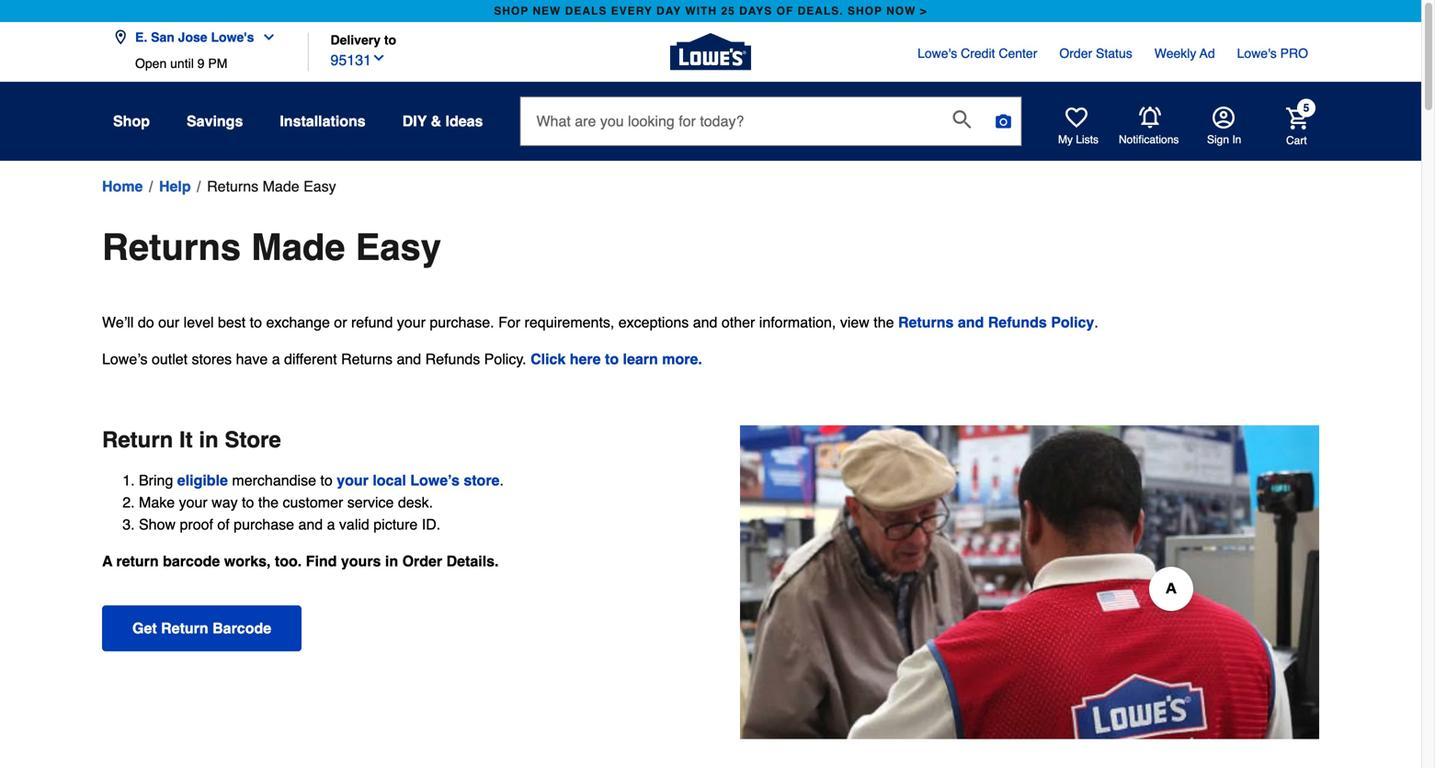 Task type: describe. For each thing, give the bounding box(es) containing it.
have
[[236, 351, 268, 368]]

e. san jose lowe's
[[135, 30, 254, 45]]

chevron down image inside 95131 button
[[372, 51, 386, 65]]

information,
[[759, 314, 836, 331]]

valid
[[339, 516, 370, 533]]

diy & ideas
[[403, 113, 483, 130]]

weekly
[[1155, 46, 1197, 61]]

cart
[[1287, 134, 1307, 147]]

a lowe's customer service associate in a red vest assisting a gentleman. image
[[711, 426, 1320, 740]]

until
[[170, 56, 194, 71]]

9
[[197, 56, 205, 71]]

1 shop from the left
[[494, 5, 529, 17]]

deals
[[565, 5, 607, 17]]

here
[[570, 351, 601, 368]]

returns down refund
[[341, 351, 393, 368]]

1 vertical spatial returns made easy
[[102, 226, 441, 269]]

center
[[999, 46, 1038, 61]]

lowe's inside button
[[211, 30, 254, 45]]

policy.
[[484, 351, 527, 368]]

>
[[920, 5, 928, 17]]

to right best
[[250, 314, 262, 331]]

lowe's inside the bring eligible merchandise to your local lowe's store . make your way to the customer service desk. show proof of purchase and a valid picture id.
[[410, 472, 460, 489]]

to right "here"
[[605, 351, 619, 368]]

local
[[373, 472, 406, 489]]

sign in
[[1208, 133, 1242, 146]]

service
[[347, 494, 394, 511]]

diy
[[403, 113, 427, 130]]

pm
[[208, 56, 228, 71]]

we'll
[[102, 314, 134, 331]]

shop new deals every day with 25 days of deals. shop now > link
[[490, 0, 931, 22]]

shop button
[[113, 105, 150, 138]]

or
[[334, 314, 347, 331]]

desk.
[[398, 494, 433, 511]]

lowe's outlet stores have a different returns and refunds policy. click here to learn more.
[[102, 351, 702, 368]]

get
[[132, 620, 157, 637]]

do
[[138, 314, 154, 331]]

different
[[284, 351, 337, 368]]

and inside the bring eligible merchandise to your local lowe's store . make your way to the customer service desk. show proof of purchase and a valid picture id.
[[298, 516, 323, 533]]

notifications
[[1119, 133, 1179, 146]]

yours
[[341, 553, 381, 570]]

lowe's pro link
[[1238, 44, 1309, 63]]

savings
[[187, 113, 243, 130]]

home link
[[102, 176, 143, 198]]

purchase
[[234, 516, 294, 533]]

store
[[464, 472, 500, 489]]

details.
[[447, 553, 499, 570]]

requirements,
[[525, 314, 615, 331]]

diy & ideas button
[[403, 105, 483, 138]]

works,
[[224, 553, 271, 570]]

ideas
[[446, 113, 483, 130]]

e.
[[135, 30, 147, 45]]

merchandise
[[232, 472, 316, 489]]

get return barcode
[[132, 620, 271, 637]]

0 vertical spatial refunds
[[988, 314, 1047, 331]]

location image
[[113, 30, 128, 45]]

barcode
[[213, 620, 271, 637]]

shop
[[113, 113, 150, 130]]

for
[[499, 314, 521, 331]]

returns right view
[[898, 314, 954, 331]]

sign
[[1208, 133, 1230, 146]]

stores
[[192, 351, 232, 368]]

deals.
[[798, 5, 844, 17]]

the inside the bring eligible merchandise to your local lowe's store . make your way to the customer service desk. show proof of purchase and a valid picture id.
[[258, 494, 279, 511]]

lowe's home improvement logo image
[[670, 11, 751, 92]]

returns down help link
[[102, 226, 241, 269]]

lowe's home improvement account image
[[1213, 107, 1235, 129]]

lowe's credit center link
[[918, 44, 1038, 63]]

other
[[722, 314, 755, 331]]

ad
[[1200, 46, 1215, 61]]

of
[[217, 516, 230, 533]]

proof
[[180, 516, 213, 533]]

bring eligible merchandise to your local lowe's store . make your way to the customer service desk. show proof of purchase and a valid picture id.
[[139, 472, 504, 533]]

installations
[[280, 113, 366, 130]]

credit
[[961, 46, 996, 61]]

show
[[139, 516, 176, 533]]

returns right help at the left of the page
[[207, 178, 259, 195]]

Search Query text field
[[521, 97, 938, 145]]

outlet
[[152, 351, 188, 368]]

0 vertical spatial return
[[102, 428, 173, 453]]

help link
[[159, 176, 191, 198]]

view
[[840, 314, 870, 331]]



Task type: vqa. For each thing, say whether or not it's contained in the screenshot.
Lowe's inside 'link'
yes



Task type: locate. For each thing, give the bounding box(es) containing it.
day
[[657, 5, 682, 17]]

lowe's home improvement lists image
[[1066, 107, 1088, 129]]

order down id.
[[402, 553, 442, 570]]

0 horizontal spatial lowe's
[[102, 351, 148, 368]]

1 horizontal spatial .
[[1095, 314, 1099, 331]]

jose
[[178, 30, 207, 45]]

my
[[1059, 133, 1073, 146]]

easy inside returns made easy link
[[304, 178, 336, 195]]

a right the have
[[272, 351, 280, 368]]

delivery to
[[331, 33, 396, 47]]

return inside get return barcode link
[[161, 620, 208, 637]]

return it in store
[[102, 428, 281, 453]]

0 horizontal spatial order
[[402, 553, 442, 570]]

made down returns made easy link
[[251, 226, 345, 269]]

0 horizontal spatial chevron down image
[[254, 30, 276, 45]]

lists
[[1076, 133, 1099, 146]]

0 vertical spatial in
[[199, 428, 219, 453]]

in right 'it'
[[199, 428, 219, 453]]

0 horizontal spatial .
[[500, 472, 504, 489]]

1 horizontal spatial chevron down image
[[372, 51, 386, 65]]

lowe's up 'pm'
[[211, 30, 254, 45]]

a
[[102, 553, 112, 570]]

easy up refund
[[356, 226, 441, 269]]

a left valid on the left of page
[[327, 516, 335, 533]]

refunds
[[988, 314, 1047, 331], [425, 351, 480, 368]]

lowe's down "we'll"
[[102, 351, 148, 368]]

customer
[[283, 494, 343, 511]]

make
[[139, 494, 175, 511]]

chevron down image down delivery to
[[372, 51, 386, 65]]

0 vertical spatial lowe's
[[102, 351, 148, 368]]

lowe's home improvement notification center image
[[1139, 107, 1162, 129]]

95131
[[331, 52, 372, 69]]

1 vertical spatial .
[[500, 472, 504, 489]]

1 vertical spatial lowe's
[[410, 472, 460, 489]]

to up "customer"
[[320, 472, 333, 489]]

1 horizontal spatial a
[[327, 516, 335, 533]]

lowe's
[[211, 30, 254, 45], [918, 46, 958, 61], [1238, 46, 1277, 61]]

purchase.
[[430, 314, 494, 331]]

it
[[179, 428, 193, 453]]

1 horizontal spatial order
[[1060, 46, 1093, 61]]

0 vertical spatial order
[[1060, 46, 1093, 61]]

2 horizontal spatial your
[[397, 314, 426, 331]]

a
[[272, 351, 280, 368], [327, 516, 335, 533]]

returns made easy
[[207, 178, 336, 195], [102, 226, 441, 269]]

too.
[[275, 553, 302, 570]]

lowe's for lowe's pro
[[1238, 46, 1277, 61]]

chevron down image inside e. san jose lowe's button
[[254, 30, 276, 45]]

more.
[[662, 351, 702, 368]]

5
[[1304, 102, 1310, 114]]

1 vertical spatial made
[[251, 226, 345, 269]]

bring
[[139, 472, 173, 489]]

click here to learn more. link
[[531, 351, 702, 368]]

and
[[693, 314, 718, 331], [958, 314, 984, 331], [397, 351, 421, 368], [298, 516, 323, 533]]

search image
[[953, 110, 972, 129]]

chevron down image right jose
[[254, 30, 276, 45]]

refunds left policy
[[988, 314, 1047, 331]]

.
[[1095, 314, 1099, 331], [500, 472, 504, 489]]

to
[[384, 33, 396, 47], [250, 314, 262, 331], [605, 351, 619, 368], [320, 472, 333, 489], [242, 494, 254, 511]]

barcode
[[163, 553, 220, 570]]

0 vertical spatial chevron down image
[[254, 30, 276, 45]]

a return barcode works, too. find yours in order details.
[[102, 553, 499, 570]]

0 horizontal spatial refunds
[[425, 351, 480, 368]]

1 vertical spatial the
[[258, 494, 279, 511]]

0 horizontal spatial the
[[258, 494, 279, 511]]

picture
[[374, 516, 418, 533]]

camera image
[[995, 112, 1013, 131]]

returns and refunds policy link
[[898, 314, 1095, 331]]

1 vertical spatial a
[[327, 516, 335, 533]]

shop
[[494, 5, 529, 17], [848, 5, 883, 17]]

25
[[721, 5, 735, 17]]

eligible link
[[177, 472, 228, 489]]

now
[[887, 5, 916, 17]]

installations button
[[280, 105, 366, 138]]

weekly ad
[[1155, 46, 1215, 61]]

your up the lowe's outlet stores have a different returns and refunds policy. click here to learn more.
[[397, 314, 426, 331]]

status
[[1096, 46, 1133, 61]]

1 vertical spatial return
[[161, 620, 208, 637]]

1 vertical spatial in
[[385, 553, 398, 570]]

1 vertical spatial order
[[402, 553, 442, 570]]

2 vertical spatial your
[[179, 494, 208, 511]]

refunds down purchase.
[[425, 351, 480, 368]]

way
[[212, 494, 238, 511]]

your up the service
[[337, 472, 369, 489]]

0 horizontal spatial a
[[272, 351, 280, 368]]

e. san jose lowe's button
[[113, 19, 284, 56]]

we'll do our level best to exchange or refund your purchase. for requirements, exceptions and other information, view the returns and refunds policy .
[[102, 314, 1099, 331]]

. inside the bring eligible merchandise to your local lowe's store . make your way to the customer service desk. show proof of purchase and a valid picture id.
[[500, 472, 504, 489]]

lowe's up desk.
[[410, 472, 460, 489]]

find
[[306, 553, 337, 570]]

policy
[[1051, 314, 1095, 331]]

easy down installations button
[[304, 178, 336, 195]]

help
[[159, 178, 191, 195]]

in right yours
[[385, 553, 398, 570]]

returns made easy down installations button
[[207, 178, 336, 195]]

delivery
[[331, 33, 381, 47]]

order status
[[1060, 46, 1133, 61]]

every
[[611, 5, 653, 17]]

1 horizontal spatial easy
[[356, 226, 441, 269]]

returns
[[207, 178, 259, 195], [102, 226, 241, 269], [898, 314, 954, 331], [341, 351, 393, 368]]

0 vertical spatial a
[[272, 351, 280, 368]]

0 horizontal spatial your
[[179, 494, 208, 511]]

id.
[[422, 516, 441, 533]]

refund
[[351, 314, 393, 331]]

0 horizontal spatial easy
[[304, 178, 336, 195]]

the up the purchase at the bottom of page
[[258, 494, 279, 511]]

open until 9 pm
[[135, 56, 228, 71]]

2 horizontal spatial lowe's
[[1238, 46, 1277, 61]]

order
[[1060, 46, 1093, 61], [402, 553, 442, 570]]

a inside the bring eligible merchandise to your local lowe's store . make your way to the customer service desk. show proof of purchase and a valid picture id.
[[327, 516, 335, 533]]

1 horizontal spatial lowe's
[[410, 472, 460, 489]]

&
[[431, 113, 442, 130]]

weekly ad link
[[1155, 44, 1215, 63]]

0 vertical spatial easy
[[304, 178, 336, 195]]

exchange
[[266, 314, 330, 331]]

lowe's left credit at the top of the page
[[918, 46, 958, 61]]

0 vertical spatial returns made easy
[[207, 178, 336, 195]]

None search field
[[520, 97, 1022, 163]]

1 vertical spatial your
[[337, 472, 369, 489]]

0 vertical spatial made
[[263, 178, 299, 195]]

0 horizontal spatial shop
[[494, 5, 529, 17]]

open
[[135, 56, 167, 71]]

1 horizontal spatial shop
[[848, 5, 883, 17]]

0 horizontal spatial lowe's
[[211, 30, 254, 45]]

return right get
[[161, 620, 208, 637]]

1 vertical spatial refunds
[[425, 351, 480, 368]]

95131 button
[[331, 47, 386, 71]]

new
[[533, 5, 561, 17]]

to right way on the bottom left of the page
[[242, 494, 254, 511]]

shop left new
[[494, 5, 529, 17]]

return up the bring
[[102, 428, 173, 453]]

learn
[[623, 351, 658, 368]]

lowe's for lowe's credit center
[[918, 46, 958, 61]]

chevron down image
[[254, 30, 276, 45], [372, 51, 386, 65]]

my lists
[[1059, 133, 1099, 146]]

shop new deals every day with 25 days of deals. shop now >
[[494, 5, 928, 17]]

home
[[102, 178, 143, 195]]

0 vertical spatial your
[[397, 314, 426, 331]]

lowe's home improvement cart image
[[1287, 107, 1309, 129]]

your local lowe's store link
[[337, 472, 500, 489]]

0 vertical spatial .
[[1095, 314, 1099, 331]]

your up proof
[[179, 494, 208, 511]]

in
[[199, 428, 219, 453], [385, 553, 398, 570]]

1 horizontal spatial lowe's
[[918, 46, 958, 61]]

click
[[531, 351, 566, 368]]

sign in button
[[1208, 107, 1242, 147]]

to right delivery
[[384, 33, 396, 47]]

returns made easy link
[[207, 176, 336, 198]]

0 horizontal spatial in
[[199, 428, 219, 453]]

easy
[[304, 178, 336, 195], [356, 226, 441, 269]]

lowe's credit center
[[918, 46, 1038, 61]]

made down installations button
[[263, 178, 299, 195]]

order status link
[[1060, 44, 1133, 63]]

1 horizontal spatial in
[[385, 553, 398, 570]]

1 vertical spatial easy
[[356, 226, 441, 269]]

lowe's pro
[[1238, 46, 1309, 61]]

0 vertical spatial the
[[874, 314, 894, 331]]

order left status
[[1060, 46, 1093, 61]]

lowe's left the pro
[[1238, 46, 1277, 61]]

our
[[158, 314, 180, 331]]

returns made easy down returns made easy link
[[102, 226, 441, 269]]

days
[[739, 5, 773, 17]]

1 horizontal spatial your
[[337, 472, 369, 489]]

the right view
[[874, 314, 894, 331]]

the
[[874, 314, 894, 331], [258, 494, 279, 511]]

1 horizontal spatial the
[[874, 314, 894, 331]]

1 vertical spatial chevron down image
[[372, 51, 386, 65]]

shop left now
[[848, 5, 883, 17]]

san
[[151, 30, 175, 45]]

1 horizontal spatial refunds
[[988, 314, 1047, 331]]

best
[[218, 314, 246, 331]]

2 shop from the left
[[848, 5, 883, 17]]



